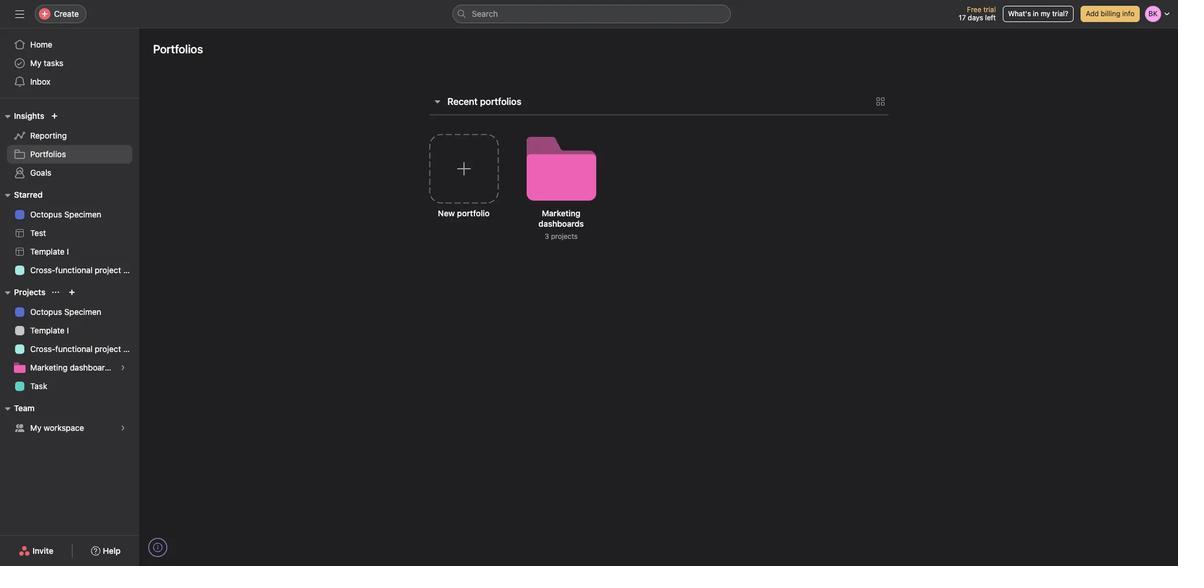 Task type: describe. For each thing, give the bounding box(es) containing it.
portfolios
[[480, 96, 522, 107]]

17
[[959, 13, 966, 22]]

portfolios inside portfolios 'link'
[[30, 149, 66, 159]]

i for first the template i link from the bottom
[[67, 326, 69, 335]]

what's in my trial?
[[1009, 9, 1069, 18]]

marketing dashboards 3 projects
[[539, 208, 584, 241]]

collapse task list for the section recent portfolios image
[[433, 97, 442, 106]]

hide sidebar image
[[15, 9, 24, 19]]

left
[[986, 13, 996, 22]]

starred
[[14, 190, 43, 200]]

trial
[[984, 5, 996, 14]]

template i inside starred element
[[30, 247, 69, 257]]

reporting link
[[7, 127, 132, 145]]

workspace
[[44, 423, 84, 433]]

octopus specimen link for test
[[7, 205, 132, 224]]

what's
[[1009, 9, 1032, 18]]

teams element
[[0, 398, 139, 440]]

add billing info
[[1086, 9, 1135, 18]]

specimen for test
[[64, 210, 101, 219]]

task
[[30, 381, 47, 391]]

2 template i link from the top
[[7, 322, 132, 340]]

projects button
[[0, 286, 46, 299]]

see details, my workspace image
[[120, 425, 127, 432]]

dashboards for marketing dashboards 3 projects
[[539, 219, 584, 229]]

goals link
[[7, 164, 132, 182]]

new project or portfolio image
[[69, 289, 76, 296]]

home
[[30, 39, 52, 49]]

my workspace
[[30, 423, 84, 433]]

create button
[[35, 5, 86, 23]]

portfolio
[[457, 208, 490, 218]]

template i inside projects element
[[30, 326, 69, 335]]

my for my tasks
[[30, 58, 42, 68]]

marketing for marketing dashboards 3 projects
[[542, 208, 581, 218]]

plan inside starred element
[[123, 265, 139, 275]]

2 cross-functional project plan link from the top
[[7, 340, 139, 359]]

octopus specimen link for template i
[[7, 303, 132, 322]]

toggle portfolio starred status image
[[536, 164, 543, 171]]

my
[[1041, 9, 1051, 18]]

specimen for template i
[[64, 307, 101, 317]]

insights element
[[0, 106, 139, 185]]

home link
[[7, 35, 132, 54]]

help
[[103, 546, 121, 556]]

test link
[[7, 224, 132, 243]]

in
[[1033, 9, 1039, 18]]

2 project from the top
[[95, 344, 121, 354]]

octopus for projects
[[30, 307, 62, 317]]

recent
[[448, 96, 478, 107]]

1 horizontal spatial portfolios
[[153, 42, 203, 56]]

view as list image
[[876, 97, 885, 106]]

my for my workspace
[[30, 423, 42, 433]]

marketing dashboards link
[[7, 359, 132, 377]]

i for second the template i link from the bottom
[[67, 247, 69, 257]]

free
[[967, 5, 982, 14]]

task link
[[7, 377, 132, 396]]



Task type: locate. For each thing, give the bounding box(es) containing it.
project
[[95, 265, 121, 275], [95, 344, 121, 354]]

insights button
[[0, 109, 44, 123]]

cross- inside projects element
[[30, 344, 55, 354]]

0 vertical spatial octopus specimen
[[30, 210, 101, 219]]

template
[[30, 247, 65, 257], [30, 326, 65, 335]]

marketing for marketing dashboards
[[30, 363, 68, 373]]

reporting
[[30, 131, 67, 140]]

1 my from the top
[[30, 58, 42, 68]]

octopus specimen link up test
[[7, 205, 132, 224]]

marketing dashboards
[[30, 363, 114, 373]]

2 cross-functional project plan from the top
[[30, 344, 139, 354]]

cross- inside starred element
[[30, 265, 55, 275]]

starred element
[[0, 185, 139, 282]]

test
[[30, 228, 46, 238]]

template inside starred element
[[30, 247, 65, 257]]

my tasks link
[[7, 54, 132, 73]]

0 vertical spatial my
[[30, 58, 42, 68]]

template i down test
[[30, 247, 69, 257]]

1 vertical spatial cross-
[[30, 344, 55, 354]]

0 horizontal spatial marketing
[[30, 363, 68, 373]]

1 vertical spatial cross-functional project plan link
[[7, 340, 139, 359]]

0 vertical spatial template i link
[[7, 243, 132, 261]]

1 cross- from the top
[[30, 265, 55, 275]]

0 vertical spatial portfolios
[[153, 42, 203, 56]]

2 i from the top
[[67, 326, 69, 335]]

1 cross-functional project plan link from the top
[[7, 261, 139, 280]]

project inside starred element
[[95, 265, 121, 275]]

new portfolio
[[438, 208, 490, 218]]

cross-functional project plan link inside starred element
[[7, 261, 139, 280]]

1 specimen from the top
[[64, 210, 101, 219]]

0 horizontal spatial portfolios
[[30, 149, 66, 159]]

show options, current sort, top image
[[52, 289, 59, 296]]

octopus specimen for template i
[[30, 307, 101, 317]]

my inside global element
[[30, 58, 42, 68]]

trial?
[[1053, 9, 1069, 18]]

specimen inside starred element
[[64, 210, 101, 219]]

new
[[438, 208, 455, 218]]

new image
[[51, 113, 58, 120]]

1 vertical spatial marketing
[[30, 363, 68, 373]]

1 vertical spatial portfolios
[[30, 149, 66, 159]]

template i down show options, current sort, top image at left
[[30, 326, 69, 335]]

plan inside projects element
[[123, 344, 139, 354]]

0 vertical spatial specimen
[[64, 210, 101, 219]]

1 horizontal spatial marketing
[[542, 208, 581, 218]]

portfolios link
[[7, 145, 132, 164]]

cross-functional project plan up marketing dashboards
[[30, 344, 139, 354]]

marketing up projects
[[542, 208, 581, 218]]

1 vertical spatial specimen
[[64, 307, 101, 317]]

inbox link
[[7, 73, 132, 91]]

2 functional from the top
[[55, 344, 93, 354]]

0 vertical spatial functional
[[55, 265, 93, 275]]

my left tasks
[[30, 58, 42, 68]]

octopus specimen down new project or portfolio icon
[[30, 307, 101, 317]]

octopus specimen link
[[7, 205, 132, 224], [7, 303, 132, 322]]

octopus inside projects element
[[30, 307, 62, 317]]

portfolios
[[153, 42, 203, 56], [30, 149, 66, 159]]

new portfolio button
[[420, 125, 508, 256]]

2 template from the top
[[30, 326, 65, 335]]

cross-functional project plan up new project or portfolio icon
[[30, 265, 139, 275]]

goals
[[30, 168, 51, 178]]

octopus specimen up test "link"
[[30, 210, 101, 219]]

tasks
[[44, 58, 63, 68]]

template down show options, current sort, top image at left
[[30, 326, 65, 335]]

cross-functional project plan link
[[7, 261, 139, 280], [7, 340, 139, 359]]

dashboards up the task link
[[70, 363, 114, 373]]

1 octopus specimen link from the top
[[7, 205, 132, 224]]

0 vertical spatial cross-
[[30, 265, 55, 275]]

recent portfolios
[[448, 96, 522, 107]]

help button
[[84, 541, 128, 562]]

projects
[[14, 287, 46, 297]]

inbox
[[30, 77, 51, 86]]

cross-functional project plan inside starred element
[[30, 265, 139, 275]]

octopus inside starred element
[[30, 210, 62, 219]]

my down team
[[30, 423, 42, 433]]

octopus
[[30, 210, 62, 219], [30, 307, 62, 317]]

1 functional from the top
[[55, 265, 93, 275]]

1 template i from the top
[[30, 247, 69, 257]]

1 project from the top
[[95, 265, 121, 275]]

marketing inside marketing dashboards 3 projects
[[542, 208, 581, 218]]

1 horizontal spatial dashboards
[[539, 219, 584, 229]]

1 vertical spatial template
[[30, 326, 65, 335]]

add billing info button
[[1081, 6, 1140, 22]]

i down test "link"
[[67, 247, 69, 257]]

plan
[[123, 265, 139, 275], [123, 344, 139, 354]]

i up marketing dashboards
[[67, 326, 69, 335]]

cross-
[[30, 265, 55, 275], [30, 344, 55, 354]]

dashboards
[[539, 219, 584, 229], [70, 363, 114, 373]]

billing
[[1101, 9, 1121, 18]]

0 vertical spatial project
[[95, 265, 121, 275]]

functional up new project or portfolio icon
[[55, 265, 93, 275]]

marketing up the task
[[30, 363, 68, 373]]

my tasks
[[30, 58, 63, 68]]

my
[[30, 58, 42, 68], [30, 423, 42, 433]]

1 template from the top
[[30, 247, 65, 257]]

marketing inside projects element
[[30, 363, 68, 373]]

my workspace link
[[7, 419, 132, 438]]

3
[[545, 232, 549, 241]]

search
[[472, 9, 498, 19]]

cross-functional project plan link up marketing dashboards
[[7, 340, 139, 359]]

template i link down test
[[7, 243, 132, 261]]

template down test
[[30, 247, 65, 257]]

1 vertical spatial cross-functional project plan
[[30, 344, 139, 354]]

1 vertical spatial project
[[95, 344, 121, 354]]

specimen down new project or portfolio icon
[[64, 307, 101, 317]]

see details, marketing dashboards image
[[120, 364, 127, 371]]

functional up marketing dashboards
[[55, 344, 93, 354]]

template i link
[[7, 243, 132, 261], [7, 322, 132, 340]]

dashboards inside projects element
[[70, 363, 114, 373]]

0 vertical spatial octopus
[[30, 210, 62, 219]]

starred button
[[0, 188, 43, 202]]

project down test "link"
[[95, 265, 121, 275]]

0 vertical spatial octopus specimen link
[[7, 205, 132, 224]]

i inside starred element
[[67, 247, 69, 257]]

invite
[[33, 546, 53, 556]]

functional
[[55, 265, 93, 275], [55, 344, 93, 354]]

template i link up marketing dashboards
[[7, 322, 132, 340]]

cross-functional project plan link up new project or portfolio icon
[[7, 261, 139, 280]]

cross-functional project plan for the cross-functional project plan link within starred element
[[30, 265, 139, 275]]

functional inside starred element
[[55, 265, 93, 275]]

1 i from the top
[[67, 247, 69, 257]]

team button
[[0, 402, 35, 416]]

octopus specimen link down new project or portfolio icon
[[7, 303, 132, 322]]

free trial 17 days left
[[959, 5, 996, 22]]

2 octopus specimen from the top
[[30, 307, 101, 317]]

2 my from the top
[[30, 423, 42, 433]]

0 vertical spatial template
[[30, 247, 65, 257]]

2 octopus from the top
[[30, 307, 62, 317]]

octopus specimen inside starred element
[[30, 210, 101, 219]]

dashboards up projects
[[539, 219, 584, 229]]

1 vertical spatial octopus specimen
[[30, 307, 101, 317]]

0 vertical spatial template i
[[30, 247, 69, 257]]

template inside projects element
[[30, 326, 65, 335]]

1 vertical spatial functional
[[55, 344, 93, 354]]

project up see details, marketing dashboards image at the bottom of page
[[95, 344, 121, 354]]

0 horizontal spatial dashboards
[[70, 363, 114, 373]]

octopus for starred
[[30, 210, 62, 219]]

octopus specimen for test
[[30, 210, 101, 219]]

1 octopus from the top
[[30, 210, 62, 219]]

days
[[968, 13, 984, 22]]

2 plan from the top
[[123, 344, 139, 354]]

global element
[[0, 28, 139, 98]]

0 vertical spatial plan
[[123, 265, 139, 275]]

1 plan from the top
[[123, 265, 139, 275]]

1 vertical spatial template i link
[[7, 322, 132, 340]]

team
[[14, 403, 35, 413]]

info
[[1123, 9, 1135, 18]]

cross-functional project plan inside projects element
[[30, 344, 139, 354]]

projects element
[[0, 282, 139, 398]]

2 octopus specimen link from the top
[[7, 303, 132, 322]]

i
[[67, 247, 69, 257], [67, 326, 69, 335]]

create
[[54, 9, 79, 19]]

2 template i from the top
[[30, 326, 69, 335]]

specimen
[[64, 210, 101, 219], [64, 307, 101, 317]]

0 vertical spatial cross-functional project plan
[[30, 265, 139, 275]]

octopus specimen
[[30, 210, 101, 219], [30, 307, 101, 317]]

projects
[[551, 232, 578, 241]]

cross- up marketing dashboards link
[[30, 344, 55, 354]]

0 vertical spatial dashboards
[[539, 219, 584, 229]]

my inside teams element
[[30, 423, 42, 433]]

what's in my trial? button
[[1003, 6, 1074, 22]]

1 octopus specimen from the top
[[30, 210, 101, 219]]

1 vertical spatial octopus
[[30, 307, 62, 317]]

1 template i link from the top
[[7, 243, 132, 261]]

marketing
[[542, 208, 581, 218], [30, 363, 68, 373]]

1 vertical spatial dashboards
[[70, 363, 114, 373]]

invite button
[[11, 541, 61, 562]]

search list box
[[452, 5, 731, 23]]

1 vertical spatial plan
[[123, 344, 139, 354]]

1 vertical spatial my
[[30, 423, 42, 433]]

octopus specimen inside projects element
[[30, 307, 101, 317]]

0 vertical spatial marketing
[[542, 208, 581, 218]]

1 vertical spatial i
[[67, 326, 69, 335]]

cross-functional project plan for 1st the cross-functional project plan link from the bottom
[[30, 344, 139, 354]]

1 vertical spatial template i
[[30, 326, 69, 335]]

2 specimen from the top
[[64, 307, 101, 317]]

add
[[1086, 9, 1099, 18]]

cross-functional project plan
[[30, 265, 139, 275], [30, 344, 139, 354]]

0 vertical spatial cross-functional project plan link
[[7, 261, 139, 280]]

1 vertical spatial octopus specimen link
[[7, 303, 132, 322]]

octopus down show options, current sort, top image at left
[[30, 307, 62, 317]]

insights
[[14, 111, 44, 121]]

functional inside projects element
[[55, 344, 93, 354]]

dashboards for marketing dashboards
[[70, 363, 114, 373]]

specimen inside projects element
[[64, 307, 101, 317]]

0 vertical spatial i
[[67, 247, 69, 257]]

search button
[[452, 5, 731, 23]]

specimen up test "link"
[[64, 210, 101, 219]]

1 cross-functional project plan from the top
[[30, 265, 139, 275]]

i inside projects element
[[67, 326, 69, 335]]

octopus up test
[[30, 210, 62, 219]]

2 cross- from the top
[[30, 344, 55, 354]]

cross- up projects
[[30, 265, 55, 275]]

template i
[[30, 247, 69, 257], [30, 326, 69, 335]]



Task type: vqa. For each thing, say whether or not it's contained in the screenshot.
'fri'
no



